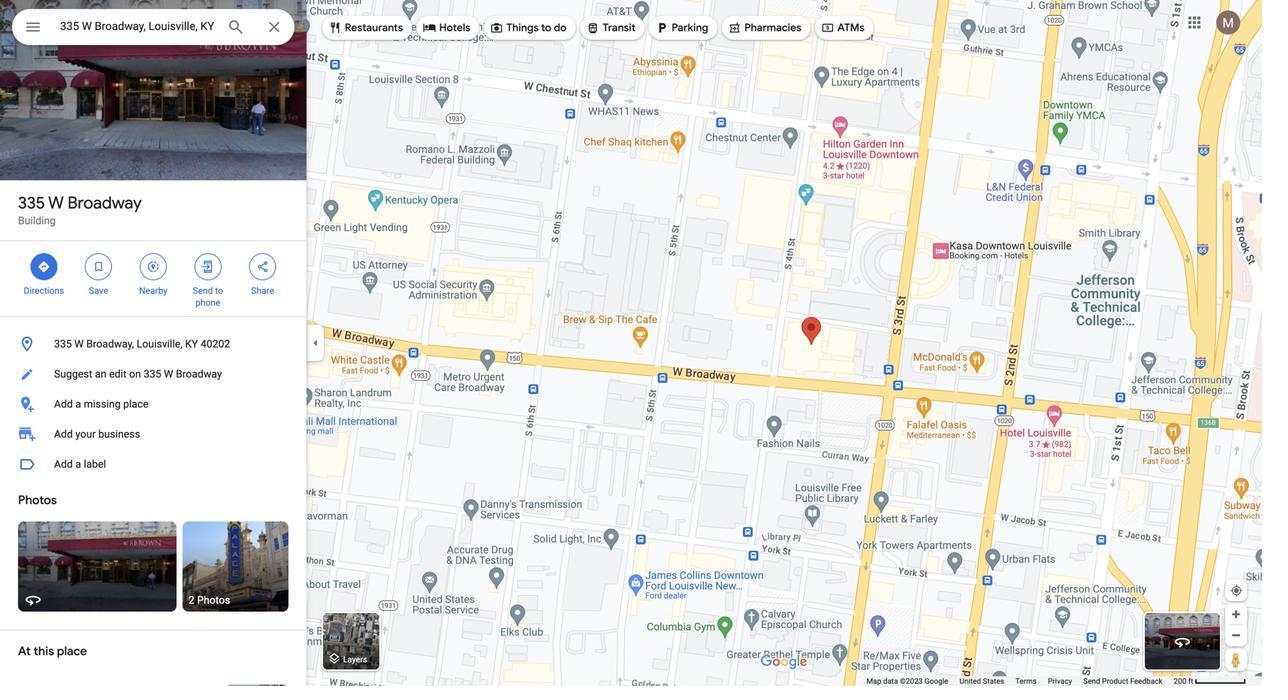 Task type: describe. For each thing, give the bounding box(es) containing it.

[[586, 20, 600, 36]]

missing
[[84, 398, 121, 410]]

parking
[[672, 21, 709, 35]]

things
[[507, 21, 539, 35]]

none field inside 335 w broadway, louisville, ky 40202 field
[[60, 17, 215, 35]]

label
[[84, 458, 106, 470]]


[[92, 258, 105, 275]]

hotels
[[439, 21, 470, 35]]


[[821, 20, 835, 36]]

states
[[983, 677, 1004, 686]]

at
[[18, 644, 31, 659]]

suggest an edit on 335 w broadway
[[54, 368, 222, 380]]

privacy
[[1048, 677, 1072, 686]]

google maps element
[[0, 0, 1262, 686]]


[[147, 258, 160, 275]]

 restaurants
[[328, 20, 403, 36]]

335 w broadway, louisville, ky 40202 button
[[0, 329, 307, 359]]

 search field
[[12, 9, 295, 48]]

this
[[33, 644, 54, 659]]

add for add a missing place
[[54, 398, 73, 410]]

broadway inside 335 w broadway building
[[68, 192, 142, 213]]

share
[[251, 286, 274, 296]]

335 for broadway
[[18, 192, 45, 213]]

200 ft
[[1174, 677, 1194, 686]]

0 vertical spatial photos
[[18, 493, 57, 508]]

add your business link
[[0, 419, 307, 449]]

335 w broadway, louisville, ky 40202
[[54, 338, 230, 350]]

photos inside button
[[197, 594, 230, 606]]

 transit
[[586, 20, 636, 36]]

google account: madeline spawn  
(madeline.spawn@adept.ai) image
[[1217, 11, 1241, 35]]

200 ft button
[[1174, 677, 1247, 686]]

show your location image
[[1230, 584, 1244, 597]]

add a missing place button
[[0, 389, 307, 419]]

actions for 335 w broadway region
[[0, 241, 307, 316]]

zoom out image
[[1231, 630, 1242, 641]]

2 photos button
[[183, 521, 289, 612]]

broadway inside suggest an edit on 335 w broadway button
[[176, 368, 222, 380]]

40202
[[201, 338, 230, 350]]

street view image
[[1174, 633, 1192, 651]]

add a label
[[54, 458, 106, 470]]

terms
[[1016, 677, 1037, 686]]

do
[[554, 21, 567, 35]]

a for label
[[75, 458, 81, 470]]

map
[[867, 677, 882, 686]]

send for send product feedback
[[1084, 677, 1100, 686]]

data
[[883, 677, 898, 686]]

©2023
[[900, 677, 923, 686]]

feedback
[[1130, 677, 1163, 686]]

add for add a label
[[54, 458, 73, 470]]

footer inside google maps element
[[867, 676, 1174, 686]]

 atms
[[821, 20, 865, 36]]

edit
[[109, 368, 127, 380]]

suggest an edit on 335 w broadway button
[[0, 359, 307, 389]]

on
[[129, 368, 141, 380]]

to inside send to phone
[[215, 286, 223, 296]]



Task type: locate. For each thing, give the bounding box(es) containing it.
2 horizontal spatial w
[[164, 368, 173, 380]]

w inside 335 w broadway building
[[48, 192, 64, 213]]

2 vertical spatial add
[[54, 458, 73, 470]]

send inside button
[[1084, 677, 1100, 686]]

broadway up 
[[68, 192, 142, 213]]

0 horizontal spatial 335
[[18, 192, 45, 213]]


[[490, 20, 504, 36]]

1 vertical spatial 335
[[54, 338, 72, 350]]

2 horizontal spatial 335
[[144, 368, 161, 380]]

add left your
[[54, 428, 73, 440]]

business
[[98, 428, 140, 440]]

ft
[[1189, 677, 1194, 686]]

1 horizontal spatial photos
[[197, 594, 230, 606]]

335 right on
[[144, 368, 161, 380]]

0 horizontal spatial broadway
[[68, 192, 142, 213]]

add your business
[[54, 428, 140, 440]]

335 w broadway main content
[[0, 0, 307, 686]]


[[256, 258, 269, 275]]

broadway,
[[86, 338, 134, 350]]


[[37, 258, 51, 275]]

1 vertical spatial add
[[54, 428, 73, 440]]

place
[[123, 398, 149, 410], [57, 644, 87, 659]]

w inside 335 w broadway, louisville, ky 40202 button
[[74, 338, 84, 350]]

product
[[1102, 677, 1129, 686]]

add
[[54, 398, 73, 410], [54, 428, 73, 440], [54, 458, 73, 470]]

collapse side panel image
[[307, 335, 324, 351]]

layers
[[343, 655, 367, 664]]

send up phone at the top left of the page
[[193, 286, 213, 296]]

335 up suggest
[[54, 338, 72, 350]]

footer
[[867, 676, 1174, 686]]

1 vertical spatial a
[[75, 458, 81, 470]]

 button
[[12, 9, 54, 48]]

0 horizontal spatial photos
[[18, 493, 57, 508]]

1 vertical spatial broadway
[[176, 368, 222, 380]]

w down louisville,
[[164, 368, 173, 380]]

w for broadway,
[[74, 338, 84, 350]]

0 vertical spatial send
[[193, 286, 213, 296]]

1 horizontal spatial 335
[[54, 338, 72, 350]]

terms button
[[1016, 676, 1037, 686]]

335 inside 335 w broadway, louisville, ky 40202 button
[[54, 338, 72, 350]]

335 w broadway building
[[18, 192, 142, 227]]

2 vertical spatial w
[[164, 368, 173, 380]]

an
[[95, 368, 107, 380]]

1 horizontal spatial w
[[74, 338, 84, 350]]

footer containing map data ©2023 google
[[867, 676, 1174, 686]]

1 horizontal spatial place
[[123, 398, 149, 410]]

google
[[925, 677, 949, 686]]

add left "label"
[[54, 458, 73, 470]]

w for broadway
[[48, 192, 64, 213]]


[[328, 20, 342, 36]]

2 add from the top
[[54, 428, 73, 440]]

None field
[[60, 17, 215, 35]]

0 vertical spatial a
[[75, 398, 81, 410]]

to left do
[[541, 21, 552, 35]]

1 a from the top
[[75, 398, 81, 410]]

a inside "add a missing place" button
[[75, 398, 81, 410]]

w up suggest
[[74, 338, 84, 350]]

broadway
[[68, 192, 142, 213], [176, 368, 222, 380]]

335 W Broadway, Louisville, KY 40202 field
[[12, 9, 295, 45]]

1 add from the top
[[54, 398, 73, 410]]

w
[[48, 192, 64, 213], [74, 338, 84, 350], [164, 368, 173, 380]]

a left "label"
[[75, 458, 81, 470]]

1 vertical spatial place
[[57, 644, 87, 659]]

 pharmacies
[[728, 20, 802, 36]]

w up building
[[48, 192, 64, 213]]

a for missing
[[75, 398, 81, 410]]

a left missing
[[75, 398, 81, 410]]

to inside " things to do"
[[541, 21, 552, 35]]

0 vertical spatial w
[[48, 192, 64, 213]]

building
[[18, 215, 56, 227]]


[[655, 20, 669, 36]]

1 vertical spatial to
[[215, 286, 223, 296]]

photos
[[18, 493, 57, 508], [197, 594, 230, 606]]

the brown hotel image
[[213, 685, 307, 686]]

335 up building
[[18, 192, 45, 213]]

w inside suggest an edit on 335 w broadway button
[[164, 368, 173, 380]]

a
[[75, 398, 81, 410], [75, 458, 81, 470]]

send product feedback button
[[1084, 676, 1163, 686]]

add a missing place
[[54, 398, 149, 410]]

200
[[1174, 677, 1187, 686]]

suggest
[[54, 368, 92, 380]]

place right this
[[57, 644, 87, 659]]

1 vertical spatial send
[[1084, 677, 1100, 686]]

add a label button
[[0, 449, 307, 479]]

phone
[[196, 298, 220, 308]]

0 horizontal spatial place
[[57, 644, 87, 659]]


[[728, 20, 742, 36]]

add for add your business
[[54, 428, 73, 440]]

photos right 2
[[197, 594, 230, 606]]

save
[[89, 286, 108, 296]]

335 inside 335 w broadway building
[[18, 192, 45, 213]]

335 inside suggest an edit on 335 w broadway button
[[144, 368, 161, 380]]


[[24, 16, 42, 38]]

broadway down 'ky'
[[176, 368, 222, 380]]

335 for broadway,
[[54, 338, 72, 350]]

 parking
[[655, 20, 709, 36]]

united states
[[960, 677, 1004, 686]]

335
[[18, 192, 45, 213], [54, 338, 72, 350], [144, 368, 161, 380]]

0 vertical spatial 335
[[18, 192, 45, 213]]

0 vertical spatial to
[[541, 21, 552, 35]]

restaurants
[[345, 21, 403, 35]]

place down on
[[123, 398, 149, 410]]

transit
[[603, 21, 636, 35]]

atms
[[838, 21, 865, 35]]

photos down "add a label" on the bottom of page
[[18, 493, 57, 508]]

1 horizontal spatial to
[[541, 21, 552, 35]]

send to phone
[[193, 286, 223, 308]]

0 horizontal spatial w
[[48, 192, 64, 213]]

1 vertical spatial photos
[[197, 594, 230, 606]]

3 add from the top
[[54, 458, 73, 470]]

1 horizontal spatial broadway
[[176, 368, 222, 380]]

your
[[75, 428, 96, 440]]

at this place
[[18, 644, 87, 659]]

show street view coverage image
[[1226, 648, 1247, 671]]

0 vertical spatial add
[[54, 398, 73, 410]]

united
[[960, 677, 981, 686]]

2 a from the top
[[75, 458, 81, 470]]

2 photos
[[189, 594, 230, 606]]

zoom in image
[[1231, 609, 1242, 620]]


[[423, 20, 436, 36]]

place inside button
[[123, 398, 149, 410]]

 hotels
[[423, 20, 470, 36]]

2
[[189, 594, 195, 606]]

directions
[[24, 286, 64, 296]]

0 vertical spatial place
[[123, 398, 149, 410]]

1 horizontal spatial send
[[1084, 677, 1100, 686]]

send inside send to phone
[[193, 286, 213, 296]]

0 horizontal spatial send
[[193, 286, 213, 296]]

 things to do
[[490, 20, 567, 36]]

united states button
[[960, 676, 1004, 686]]

0 horizontal spatial to
[[215, 286, 223, 296]]

to
[[541, 21, 552, 35], [215, 286, 223, 296]]

2 vertical spatial 335
[[144, 368, 161, 380]]

add down suggest
[[54, 398, 73, 410]]

privacy button
[[1048, 676, 1072, 686]]

pharmacies
[[745, 21, 802, 35]]

send left product
[[1084, 677, 1100, 686]]

0 vertical spatial broadway
[[68, 192, 142, 213]]

nearby
[[139, 286, 167, 296]]


[[201, 258, 215, 275]]

send for send to phone
[[193, 286, 213, 296]]

ky
[[185, 338, 198, 350]]

1 vertical spatial w
[[74, 338, 84, 350]]

map data ©2023 google
[[867, 677, 949, 686]]

send
[[193, 286, 213, 296], [1084, 677, 1100, 686]]

louisville,
[[137, 338, 183, 350]]

a inside "add a label" button
[[75, 458, 81, 470]]

send product feedback
[[1084, 677, 1163, 686]]

to up phone at the top left of the page
[[215, 286, 223, 296]]



Task type: vqa. For each thing, say whether or not it's contained in the screenshot.


